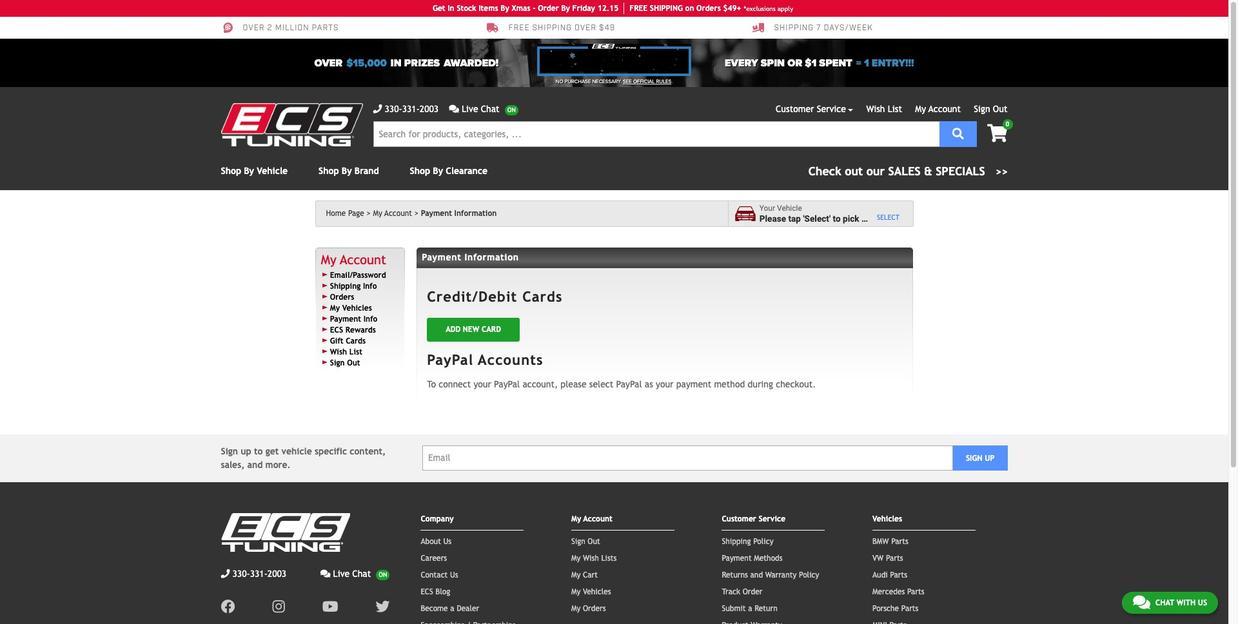 Task type: describe. For each thing, give the bounding box(es) containing it.
1 vertical spatial customer service
[[722, 514, 785, 523]]

1 horizontal spatial wish list link
[[866, 104, 902, 114]]

1 horizontal spatial my account
[[571, 514, 613, 523]]

comments image for chat
[[1133, 595, 1150, 610]]

shipping info link
[[330, 282, 377, 291]]

careers link
[[421, 554, 447, 563]]

content,
[[350, 446, 386, 456]]

paypal accounts
[[427, 351, 543, 368]]

orders inside my account email/password shipping info orders my vehicles payment info ecs rewards gift cards wish list sign out
[[330, 293, 354, 302]]

vehicles inside my account email/password shipping info orders my vehicles payment info ecs rewards gift cards wish list sign out
[[342, 304, 372, 313]]

1 horizontal spatial and
[[750, 571, 763, 580]]

contact us link
[[421, 571, 458, 580]]

bmw parts link
[[872, 537, 908, 546]]

my up the my cart link
[[571, 554, 581, 563]]

0 vertical spatial sign out link
[[974, 104, 1008, 114]]

1 ecs tuning image from the top
[[221, 103, 363, 146]]

your
[[759, 204, 775, 213]]

2 horizontal spatial paypal
[[616, 379, 642, 390]]

chat for phone icon
[[481, 104, 500, 114]]

chat with us link
[[1122, 592, 1218, 614]]

prizes
[[404, 56, 440, 69]]

1 vertical spatial wish list link
[[330, 347, 362, 356]]

about
[[421, 537, 441, 546]]

330-331-2003 link for live chat link associated with phone image
[[221, 567, 286, 581]]

lists
[[601, 554, 617, 563]]

2 vertical spatial orders
[[583, 604, 606, 613]]

contact us
[[421, 571, 458, 580]]

0 vertical spatial list
[[888, 104, 902, 114]]

=
[[856, 56, 861, 69]]

7
[[816, 23, 821, 33]]

every spin or $1 spent = 1 entry!!!
[[725, 56, 914, 69]]

2003 for 330-331-2003 link corresponding to live chat link associated with phone icon
[[420, 104, 439, 114]]

home page
[[326, 209, 364, 218]]

payment inside my account email/password shipping info orders my vehicles payment info ecs rewards gift cards wish list sign out
[[330, 315, 361, 324]]

to inside your vehicle please tap 'select' to pick a vehicle
[[833, 213, 841, 223]]

cart
[[583, 571, 598, 580]]

service inside dropdown button
[[817, 104, 846, 114]]

$49+
[[723, 4, 741, 13]]

2 vertical spatial sign out link
[[571, 537, 600, 546]]

out inside my account email/password shipping info orders my vehicles payment info ecs rewards gift cards wish list sign out
[[347, 358, 360, 367]]

careers
[[421, 554, 447, 563]]

0 vertical spatial policy
[[753, 537, 774, 546]]

page
[[348, 209, 364, 218]]

0
[[1006, 121, 1009, 128]]

1
[[864, 56, 869, 69]]

ecs blog
[[421, 587, 450, 596]]

shipping for shipping 7 days/week
[[774, 23, 814, 33]]

to
[[427, 379, 436, 390]]

sales,
[[221, 460, 245, 470]]

get
[[265, 446, 279, 456]]

ecs inside my account email/password shipping info orders my vehicles payment info ecs rewards gift cards wish list sign out
[[330, 326, 343, 335]]

my right wish list
[[915, 104, 926, 114]]

sign up button
[[953, 446, 1008, 471]]

my up "my wish lists"
[[571, 514, 581, 523]]

shop by brand
[[319, 166, 379, 176]]

my vehicles
[[571, 587, 611, 596]]

*exclusions apply link
[[744, 4, 793, 13]]

free shipping over $49
[[508, 23, 615, 33]]

track order
[[722, 587, 762, 596]]

account inside my account email/password shipping info orders my vehicles payment info ecs rewards gift cards wish list sign out
[[340, 252, 386, 267]]

sales & specials
[[888, 164, 985, 178]]

1 vertical spatial info
[[364, 315, 377, 324]]

2
[[267, 23, 273, 33]]

up for sign up to get vehicle specific content, sales, and more.
[[241, 446, 251, 456]]

0 vertical spatial cards
[[522, 288, 563, 305]]

out for the top sign out link
[[993, 104, 1008, 114]]

live chat link for phone image
[[320, 567, 390, 581]]

1 vertical spatial payment information
[[422, 252, 519, 262]]

us for about us
[[443, 537, 452, 546]]

free
[[629, 4, 648, 13]]

phone image
[[373, 104, 382, 113]]

.
[[671, 79, 673, 84]]

stock
[[457, 4, 476, 13]]

live for phone image
[[333, 569, 350, 579]]

vw parts
[[872, 554, 903, 563]]

account up "my wish lists"
[[583, 514, 613, 523]]

my up email/password
[[321, 252, 336, 267]]

0 vertical spatial information
[[454, 209, 497, 218]]

my down the my cart
[[571, 587, 581, 596]]

contact
[[421, 571, 448, 580]]

330-331-2003 for live chat link associated with phone image 330-331-2003 link
[[232, 569, 286, 579]]

or
[[787, 56, 802, 69]]

dealer
[[457, 604, 479, 613]]

0 vertical spatial payment information
[[421, 209, 497, 218]]

customer inside dropdown button
[[776, 104, 814, 114]]

porsche
[[872, 604, 899, 613]]

become a dealer
[[421, 604, 479, 613]]

add
[[446, 325, 461, 334]]

live chat link for phone icon
[[449, 103, 518, 116]]

your vehicle please tap 'select' to pick a vehicle
[[759, 204, 896, 223]]

'select'
[[803, 213, 831, 223]]

card
[[482, 325, 501, 334]]

rewards
[[345, 326, 376, 335]]

see official rules link
[[623, 78, 671, 86]]

2003 for live chat link associated with phone image 330-331-2003 link
[[267, 569, 286, 579]]

live chat for live chat link associated with phone icon
[[462, 104, 500, 114]]

customer service inside dropdown button
[[776, 104, 846, 114]]

up for sign up
[[985, 454, 995, 463]]

ecs rewards link
[[330, 326, 376, 335]]

mercedes
[[872, 587, 905, 596]]

vw
[[872, 554, 884, 563]]

get in stock items by xmas - order by friday 12.15
[[433, 4, 619, 13]]

wish list
[[866, 104, 902, 114]]

Search text field
[[373, 121, 939, 147]]

2 ecs tuning image from the top
[[221, 513, 350, 552]]

mercedes parts link
[[872, 587, 924, 596]]

shop by vehicle link
[[221, 166, 288, 176]]

gift
[[330, 336, 343, 346]]

see
[[623, 79, 632, 84]]

a for company
[[450, 604, 454, 613]]

method
[[714, 379, 745, 390]]

credit/debit
[[427, 288, 517, 305]]

us inside "link"
[[1198, 598, 1207, 607]]

by for shop by brand
[[342, 166, 352, 176]]

1 horizontal spatial paypal
[[494, 379, 520, 390]]

1 vertical spatial service
[[759, 514, 785, 523]]

2 horizontal spatial vehicles
[[872, 514, 902, 523]]

please
[[759, 213, 786, 223]]

1 your from the left
[[474, 379, 491, 390]]

items
[[479, 4, 498, 13]]

audi parts link
[[872, 571, 907, 580]]

list inside my account email/password shipping info orders my vehicles payment info ecs rewards gift cards wish list sign out
[[349, 347, 362, 356]]

2 horizontal spatial orders
[[696, 4, 721, 13]]

payment down shop by clearance
[[421, 209, 452, 218]]

my account link for home page
[[373, 209, 419, 218]]

cards inside my account email/password shipping info orders my vehicles payment info ecs rewards gift cards wish list sign out
[[346, 336, 366, 346]]

no purchase necessary. see official rules .
[[556, 79, 673, 84]]

my down orders link
[[330, 304, 340, 313]]

specials
[[936, 164, 985, 178]]

12.15
[[598, 4, 619, 13]]

new
[[463, 325, 479, 334]]

accounts
[[478, 351, 543, 368]]

vehicle inside sign up to get vehicle specific content, sales, and more.
[[281, 446, 312, 456]]

my vehicles link for the my cart link
[[571, 587, 611, 596]]

shop for shop by vehicle
[[221, 166, 241, 176]]

0 vertical spatial vehicle
[[257, 166, 288, 176]]

gift cards link
[[330, 336, 366, 346]]

payment
[[676, 379, 711, 390]]

return
[[755, 604, 778, 613]]

on
[[685, 4, 694, 13]]

payment methods
[[722, 554, 783, 563]]

warranty
[[765, 571, 797, 580]]

shop for shop by brand
[[319, 166, 339, 176]]

necessary.
[[592, 79, 622, 84]]

my wish lists link
[[571, 554, 617, 563]]

331- for 330-331-2003 link corresponding to live chat link associated with phone icon
[[402, 104, 420, 114]]

shop for shop by clearance
[[410, 166, 430, 176]]

0 horizontal spatial paypal
[[427, 351, 473, 368]]

330- for phone image
[[232, 569, 250, 579]]

1 horizontal spatial vehicles
[[583, 587, 611, 596]]

methods
[[754, 554, 783, 563]]

search image
[[952, 127, 964, 139]]



Task type: vqa. For each thing, say whether or not it's contained in the screenshot.
"REVIEWS" to the left
no



Task type: locate. For each thing, give the bounding box(es) containing it.
order right -
[[538, 4, 559, 13]]

live chat link up the youtube logo
[[320, 567, 390, 581]]

mercedes parts
[[872, 587, 924, 596]]

paypal left as
[[616, 379, 642, 390]]

vehicles down cart
[[583, 587, 611, 596]]

service up shipping policy at the bottom right
[[759, 514, 785, 523]]

0 vertical spatial 330-331-2003
[[385, 104, 439, 114]]

paypal down accounts at the bottom
[[494, 379, 520, 390]]

over
[[574, 23, 597, 33]]

330-331-2003 link down in
[[373, 103, 439, 116]]

by for shop by vehicle
[[244, 166, 254, 176]]

us for contact us
[[450, 571, 458, 580]]

sign out link down gift cards link at left bottom
[[330, 358, 360, 367]]

account right page
[[384, 209, 412, 218]]

0 vertical spatial us
[[443, 537, 452, 546]]

my account for home page
[[373, 209, 412, 218]]

customer service up shipping policy at the bottom right
[[722, 514, 785, 523]]

1 horizontal spatial to
[[833, 213, 841, 223]]

330-331-2003 link
[[373, 103, 439, 116], [221, 567, 286, 581]]

tap
[[788, 213, 801, 223]]

become
[[421, 604, 448, 613]]

my
[[915, 104, 926, 114], [373, 209, 382, 218], [321, 252, 336, 267], [330, 304, 340, 313], [571, 514, 581, 523], [571, 554, 581, 563], [571, 571, 581, 580], [571, 587, 581, 596], [571, 604, 581, 613]]

1 horizontal spatial out
[[588, 537, 600, 546]]

sign up
[[966, 454, 995, 463]]

checkout.
[[776, 379, 816, 390]]

information down clearance
[[454, 209, 497, 218]]

1 vertical spatial out
[[347, 358, 360, 367]]

wish inside my account email/password shipping info orders my vehicles payment info ecs rewards gift cards wish list sign out
[[330, 347, 347, 356]]

comments image
[[320, 569, 331, 578]]

comments image
[[449, 104, 459, 113], [1133, 595, 1150, 610]]

vehicles up bmw parts
[[872, 514, 902, 523]]

0 vertical spatial ecs tuning image
[[221, 103, 363, 146]]

1 horizontal spatial live chat link
[[449, 103, 518, 116]]

parts up mercedes parts link
[[890, 571, 907, 580]]

my down my vehicles
[[571, 604, 581, 613]]

vehicle inside your vehicle please tap 'select' to pick a vehicle
[[777, 204, 802, 213]]

instagram logo image
[[272, 600, 285, 614]]

0 vertical spatial customer service
[[776, 104, 846, 114]]

live right comments icon
[[333, 569, 350, 579]]

shipping up orders link
[[330, 282, 361, 291]]

1 horizontal spatial comments image
[[1133, 595, 1150, 610]]

orders down my vehicles
[[583, 604, 606, 613]]

become a dealer link
[[421, 604, 479, 613]]

0 vertical spatial 2003
[[420, 104, 439, 114]]

free shipping over $49 link
[[487, 22, 615, 34]]

1 horizontal spatial wish
[[583, 554, 599, 563]]

over for over 2 million parts
[[243, 23, 265, 33]]

1 vertical spatial policy
[[799, 571, 819, 580]]

over for over $15,000 in prizes
[[314, 56, 343, 69]]

0 horizontal spatial comments image
[[449, 104, 459, 113]]

1 vertical spatial ecs tuning image
[[221, 513, 350, 552]]

2 horizontal spatial shop
[[410, 166, 430, 176]]

1 vertical spatial 2003
[[267, 569, 286, 579]]

payment methods link
[[722, 554, 783, 563]]

returns
[[722, 571, 748, 580]]

1 horizontal spatial list
[[888, 104, 902, 114]]

0 horizontal spatial shipping
[[330, 282, 361, 291]]

1 vertical spatial my account link
[[373, 209, 419, 218]]

live chat
[[462, 104, 500, 114], [333, 569, 371, 579]]

free
[[508, 23, 530, 33]]

0 horizontal spatial sign out link
[[330, 358, 360, 367]]

1 vertical spatial sign out link
[[330, 358, 360, 367]]

wish list link down entry!!!
[[866, 104, 902, 114]]

330-
[[385, 104, 402, 114], [232, 569, 250, 579]]

information
[[454, 209, 497, 218], [465, 252, 519, 262]]

live
[[462, 104, 478, 114], [333, 569, 350, 579]]

0 horizontal spatial shop
[[221, 166, 241, 176]]

0 vertical spatial 330-331-2003 link
[[373, 103, 439, 116]]

my orders link
[[571, 604, 606, 613]]

your right as
[[656, 379, 674, 390]]

a left the return
[[748, 604, 752, 613]]

a right pick
[[862, 213, 866, 223]]

3 shop from the left
[[410, 166, 430, 176]]

1 vertical spatial orders
[[330, 293, 354, 302]]

up inside sign up to get vehicle specific content, sales, and more.
[[241, 446, 251, 456]]

payment up returns
[[722, 554, 752, 563]]

parts up "porsche parts" "link"
[[907, 587, 924, 596]]

my vehicles link for orders link
[[330, 304, 372, 313]]

shipping inside shipping 7 days/week link
[[774, 23, 814, 33]]

a inside your vehicle please tap 'select' to pick a vehicle
[[862, 213, 866, 223]]

paypal up "connect"
[[427, 351, 473, 368]]

0 horizontal spatial 330-331-2003 link
[[221, 567, 286, 581]]

chat for phone image
[[352, 569, 371, 579]]

parts for bmw parts
[[891, 537, 908, 546]]

331- right phone icon
[[402, 104, 420, 114]]

vehicles up payment info link
[[342, 304, 372, 313]]

sign inside my account email/password shipping info orders my vehicles payment info ecs rewards gift cards wish list sign out
[[330, 358, 345, 367]]

ecs blog link
[[421, 587, 450, 596]]

submit
[[722, 604, 746, 613]]

1 vertical spatial customer
[[722, 514, 756, 523]]

policy right "warranty"
[[799, 571, 819, 580]]

1 horizontal spatial shipping
[[722, 537, 751, 546]]

0 vertical spatial sign out
[[974, 104, 1008, 114]]

payment up credit/debit
[[422, 252, 461, 262]]

free ship ping on orders $49+ *exclusions apply
[[629, 4, 793, 13]]

1 horizontal spatial vehicle
[[777, 204, 802, 213]]

live chat for live chat link associated with phone image
[[333, 569, 371, 579]]

shopping cart image
[[987, 124, 1008, 143]]

0 horizontal spatial over
[[243, 23, 265, 33]]

out up 0
[[993, 104, 1008, 114]]

chat inside "link"
[[1155, 598, 1174, 607]]

0 vertical spatial order
[[538, 4, 559, 13]]

sales
[[888, 164, 921, 178]]

parts right vw
[[886, 554, 903, 563]]

0 horizontal spatial vehicle
[[257, 166, 288, 176]]

facebook logo image
[[221, 600, 235, 614]]

2 horizontal spatial a
[[862, 213, 866, 223]]

sign inside button
[[966, 454, 982, 463]]

customer up shipping policy at the bottom right
[[722, 514, 756, 523]]

0 vertical spatial my account link
[[915, 104, 961, 114]]

parts right bmw
[[891, 537, 908, 546]]

email/password
[[330, 271, 386, 280]]

331- right phone image
[[250, 569, 268, 579]]

over left 2
[[243, 23, 265, 33]]

and inside sign up to get vehicle specific content, sales, and more.
[[247, 460, 263, 470]]

account up search image
[[929, 104, 961, 114]]

-
[[533, 4, 536, 13]]

ecs tuning image
[[221, 103, 363, 146], [221, 513, 350, 552]]

330- for phone icon
[[385, 104, 402, 114]]

order
[[538, 4, 559, 13], [743, 587, 762, 596]]

330-331-2003 link up instagram logo
[[221, 567, 286, 581]]

information up credit/debit cards at the top left of page
[[465, 252, 519, 262]]

vehicle inside your vehicle please tap 'select' to pick a vehicle
[[868, 213, 896, 223]]

1 vertical spatial chat
[[352, 569, 371, 579]]

330-331-2003 for 330-331-2003 link corresponding to live chat link associated with phone icon
[[385, 104, 439, 114]]

$49
[[599, 23, 615, 33]]

info down email/password
[[363, 282, 377, 291]]

live chat right comments icon
[[333, 569, 371, 579]]

vehicle right pick
[[868, 213, 896, 223]]

Email email field
[[422, 446, 953, 471]]

official
[[633, 79, 655, 84]]

comments image for live
[[449, 104, 459, 113]]

ecs left blog at the left of page
[[421, 587, 433, 596]]

order up submit a return link
[[743, 587, 762, 596]]

please
[[561, 379, 587, 390]]

wish up cart
[[583, 554, 599, 563]]

out up "my wish lists"
[[588, 537, 600, 546]]

select
[[877, 213, 899, 221]]

sign inside sign up to get vehicle specific content, sales, and more.
[[221, 446, 238, 456]]

2 horizontal spatial my account
[[915, 104, 961, 114]]

rules
[[656, 79, 671, 84]]

up inside button
[[985, 454, 995, 463]]

330- right phone image
[[232, 569, 250, 579]]

comments image inside chat with us "link"
[[1133, 595, 1150, 610]]

your down the paypal accounts
[[474, 379, 491, 390]]

email/password link
[[330, 271, 386, 280]]

0 vertical spatial live
[[462, 104, 478, 114]]

1 horizontal spatial chat
[[481, 104, 500, 114]]

2003 down prizes
[[420, 104, 439, 114]]

my vehicles link up payment info link
[[330, 304, 372, 313]]

and down payment methods 'link'
[[750, 571, 763, 580]]

330- right phone icon
[[385, 104, 402, 114]]

0 vertical spatial live chat
[[462, 104, 500, 114]]

returns and warranty policy
[[722, 571, 819, 580]]

sign out for the top sign out link
[[974, 104, 1008, 114]]

more.
[[265, 460, 291, 470]]

0 horizontal spatial customer
[[722, 514, 756, 523]]

2 vertical spatial wish
[[583, 554, 599, 563]]

payment up ecs rewards link
[[330, 315, 361, 324]]

chat
[[481, 104, 500, 114], [352, 569, 371, 579], [1155, 598, 1174, 607]]

to left pick
[[833, 213, 841, 223]]

blog
[[436, 587, 450, 596]]

with
[[1177, 598, 1196, 607]]

sign out up 0
[[974, 104, 1008, 114]]

my account link for wish list
[[915, 104, 961, 114]]

2003 up instagram logo
[[267, 569, 286, 579]]

2003
[[420, 104, 439, 114], [267, 569, 286, 579]]

my account up search image
[[915, 104, 961, 114]]

0 horizontal spatial sign out
[[571, 537, 600, 546]]

2 vertical spatial us
[[1198, 598, 1207, 607]]

2 vertical spatial my account link
[[321, 252, 386, 267]]

my account link right page
[[373, 209, 419, 218]]

0 vertical spatial shipping
[[774, 23, 814, 33]]

orders right on on the top right of page
[[696, 4, 721, 13]]

0 vertical spatial over
[[243, 23, 265, 33]]

2 vertical spatial out
[[588, 537, 600, 546]]

parts
[[312, 23, 339, 33]]

comments image up shop by clearance
[[449, 104, 459, 113]]

a for customer service
[[748, 604, 752, 613]]

my right page
[[373, 209, 382, 218]]

1 vertical spatial 330-
[[232, 569, 250, 579]]

&
[[924, 164, 932, 178]]

live up clearance
[[462, 104, 478, 114]]

1 horizontal spatial customer
[[776, 104, 814, 114]]

account
[[929, 104, 961, 114], [384, 209, 412, 218], [340, 252, 386, 267], [583, 514, 613, 523]]

parts for audi parts
[[890, 571, 907, 580]]

0 horizontal spatial a
[[450, 604, 454, 613]]

shipping inside my account email/password shipping info orders my vehicles payment info ecs rewards gift cards wish list sign out
[[330, 282, 361, 291]]

1 horizontal spatial sign out
[[974, 104, 1008, 114]]

customer down the or
[[776, 104, 814, 114]]

policy
[[753, 537, 774, 546], [799, 571, 819, 580]]

1 vertical spatial live chat link
[[320, 567, 390, 581]]

account,
[[523, 379, 558, 390]]

and right sales,
[[247, 460, 263, 470]]

1 vertical spatial us
[[450, 571, 458, 580]]

1 horizontal spatial policy
[[799, 571, 819, 580]]

1 shop from the left
[[221, 166, 241, 176]]

1 horizontal spatial ecs
[[421, 587, 433, 596]]

my account link up search image
[[915, 104, 961, 114]]

spent
[[819, 56, 852, 69]]

over $15,000 in prizes
[[314, 56, 440, 69]]

every
[[725, 56, 758, 69]]

0 horizontal spatial 331-
[[250, 569, 268, 579]]

vw parts link
[[872, 554, 903, 563]]

apply
[[778, 5, 793, 12]]

list down gift cards link at left bottom
[[349, 347, 362, 356]]

2 shop from the left
[[319, 166, 339, 176]]

connect
[[439, 379, 471, 390]]

orders link
[[330, 293, 354, 302]]

payment information down clearance
[[421, 209, 497, 218]]

331-
[[402, 104, 420, 114], [250, 569, 268, 579]]

0 horizontal spatial your
[[474, 379, 491, 390]]

1 horizontal spatial 330-
[[385, 104, 402, 114]]

list down entry!!!
[[888, 104, 902, 114]]

sign out up "my wish lists"
[[571, 537, 600, 546]]

shop by vehicle
[[221, 166, 288, 176]]

2 your from the left
[[656, 379, 674, 390]]

wish down 1
[[866, 104, 885, 114]]

0 vertical spatial wish
[[866, 104, 885, 114]]

shipping for shipping policy
[[722, 537, 751, 546]]

my account for wish list
[[915, 104, 961, 114]]

0 vertical spatial orders
[[696, 4, 721, 13]]

audi parts
[[872, 571, 907, 580]]

1 vertical spatial vehicles
[[872, 514, 902, 523]]

0 horizontal spatial 330-331-2003
[[232, 569, 286, 579]]

1 vertical spatial ecs
[[421, 587, 433, 596]]

select link
[[877, 213, 899, 222]]

my account link up email/password link
[[321, 252, 386, 267]]

wish list link
[[866, 104, 902, 114], [330, 347, 362, 356]]

track order link
[[722, 587, 762, 596]]

bmw
[[872, 537, 889, 546]]

0 horizontal spatial live chat
[[333, 569, 371, 579]]

over
[[243, 23, 265, 33], [314, 56, 343, 69]]

shipping policy
[[722, 537, 774, 546]]

0 vertical spatial info
[[363, 282, 377, 291]]

get
[[433, 4, 445, 13]]

youtube logo image
[[322, 600, 338, 614]]

330-331-2003 right phone image
[[232, 569, 286, 579]]

wish down 'gift'
[[330, 347, 347, 356]]

0 horizontal spatial my account
[[373, 209, 412, 218]]

1 horizontal spatial vehicle
[[868, 213, 896, 223]]

comments image left chat with us
[[1133, 595, 1150, 610]]

0 horizontal spatial live
[[333, 569, 350, 579]]

comments image inside live chat link
[[449, 104, 459, 113]]

parts for vw parts
[[886, 554, 903, 563]]

vehicle up the more.
[[281, 446, 312, 456]]

a left the dealer
[[450, 604, 454, 613]]

1 horizontal spatial service
[[817, 104, 846, 114]]

sign out link up "my wish lists"
[[571, 537, 600, 546]]

0 vertical spatial my account
[[915, 104, 961, 114]]

to inside sign up to get vehicle specific content, sales, and more.
[[254, 446, 263, 456]]

shipping up the payment methods
[[722, 537, 751, 546]]

1 horizontal spatial a
[[748, 604, 752, 613]]

sign out for the bottom sign out link
[[571, 537, 600, 546]]

service down spent
[[817, 104, 846, 114]]

vehicles
[[342, 304, 372, 313], [872, 514, 902, 523], [583, 587, 611, 596]]

shipping policy link
[[722, 537, 774, 546]]

1 vertical spatial sign out
[[571, 537, 600, 546]]

1 vertical spatial 330-331-2003
[[232, 569, 286, 579]]

sign up to get vehicle specific content, sales, and more.
[[221, 446, 386, 470]]

shop by clearance link
[[410, 166, 488, 176]]

2 vertical spatial my account
[[571, 514, 613, 523]]

parts for mercedes parts
[[907, 587, 924, 596]]

live chat up clearance
[[462, 104, 500, 114]]

us right the contact
[[450, 571, 458, 580]]

ecs up 'gift'
[[330, 326, 343, 335]]

330-331-2003 link for live chat link associated with phone icon
[[373, 103, 439, 116]]

live chat link up clearance
[[449, 103, 518, 116]]

shop
[[221, 166, 241, 176], [319, 166, 339, 176], [410, 166, 430, 176]]

0 horizontal spatial live chat link
[[320, 567, 390, 581]]

over inside over 2 million parts link
[[243, 23, 265, 33]]

331- for live chat link associated with phone image 330-331-2003 link
[[250, 569, 268, 579]]

cards
[[522, 288, 563, 305], [346, 336, 366, 346]]

330-331-2003 right phone icon
[[385, 104, 439, 114]]

$15,000
[[346, 56, 387, 69]]

1 vertical spatial information
[[465, 252, 519, 262]]

my left cart
[[571, 571, 581, 580]]

chat with us
[[1155, 598, 1207, 607]]

1 vertical spatial my account
[[373, 209, 412, 218]]

specific
[[315, 446, 347, 456]]

my orders
[[571, 604, 606, 613]]

0 vertical spatial comments image
[[449, 104, 459, 113]]

us right about
[[443, 537, 452, 546]]

live for phone icon
[[462, 104, 478, 114]]

out down gift cards link at left bottom
[[347, 358, 360, 367]]

audi
[[872, 571, 888, 580]]

ship
[[650, 4, 666, 13]]

0 vertical spatial to
[[833, 213, 841, 223]]

0 horizontal spatial vehicles
[[342, 304, 372, 313]]

vehicle
[[257, 166, 288, 176], [777, 204, 802, 213]]

us right with at the bottom
[[1198, 598, 1207, 607]]

over 2 million parts link
[[221, 22, 339, 34]]

0 horizontal spatial list
[[349, 347, 362, 356]]

ecs tuning 'spin to win' contest logo image
[[537, 44, 691, 76]]

0 horizontal spatial chat
[[352, 569, 371, 579]]

1 vertical spatial and
[[750, 571, 763, 580]]

to
[[833, 213, 841, 223], [254, 446, 263, 456]]

home
[[326, 209, 346, 218]]

ecs tuning image up shop by vehicle link
[[221, 103, 363, 146]]

sign out link up 0
[[974, 104, 1008, 114]]

1 vertical spatial order
[[743, 587, 762, 596]]

wish list link down gift cards link at left bottom
[[330, 347, 362, 356]]

a
[[862, 213, 866, 223], [450, 604, 454, 613], [748, 604, 752, 613]]

1 vertical spatial to
[[254, 446, 263, 456]]

twitter logo image
[[376, 600, 390, 614]]

policy up methods
[[753, 537, 774, 546]]

by for shop by clearance
[[433, 166, 443, 176]]

1 horizontal spatial 2003
[[420, 104, 439, 114]]

out for the bottom sign out link
[[588, 537, 600, 546]]

1 horizontal spatial your
[[656, 379, 674, 390]]

parts for porsche parts
[[901, 604, 919, 613]]

phone image
[[221, 569, 230, 578]]

my account
[[915, 104, 961, 114], [373, 209, 412, 218], [571, 514, 613, 523]]

parts down mercedes parts
[[901, 604, 919, 613]]

pick
[[843, 213, 859, 223]]

to left get
[[254, 446, 263, 456]]

my vehicles link down cart
[[571, 587, 611, 596]]



